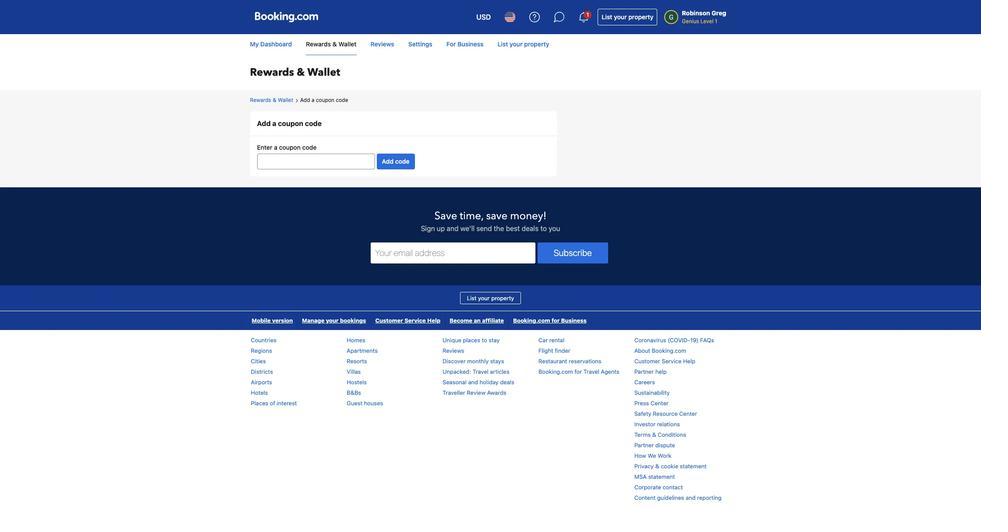 Task type: vqa. For each thing, say whether or not it's contained in the screenshot.
Frequently asked questions
no



Task type: describe. For each thing, give the bounding box(es) containing it.
stay
[[489, 337, 500, 344]]

and inside coronavirus (covid-19) faqs about booking.com customer service help partner help careers sustainability press center safety resource center investor relations terms & conditions partner dispute how we work privacy & cookie statement msa statement corporate contact content guidelines and reporting
[[686, 495, 696, 502]]

become an affiliate link
[[445, 312, 508, 330]]

0 vertical spatial add a coupon code
[[300, 97, 348, 103]]

unpacked: travel articles link
[[443, 369, 510, 376]]

save time, save money! sign up and we'll send the best deals to you
[[421, 209, 560, 233]]

best
[[506, 225, 520, 233]]

2 vertical spatial list your property link
[[460, 292, 521, 305]]

(covid-
[[668, 337, 690, 344]]

save
[[435, 209, 457, 223]]

cities
[[251, 358, 266, 365]]

partner help link
[[634, 369, 667, 376]]

unpacked:
[[443, 369, 471, 376]]

booking.com for business link
[[509, 312, 591, 330]]

regions
[[251, 348, 272, 355]]

apartments link
[[347, 348, 378, 355]]

2 vertical spatial a
[[274, 144, 277, 151]]

bookings
[[340, 317, 366, 324]]

the
[[494, 225, 504, 233]]

relations
[[657, 421, 680, 428]]

my
[[250, 40, 259, 48]]

hostels link
[[347, 379, 367, 386]]

1 vertical spatial coupon
[[278, 120, 303, 128]]

privacy & cookie statement link
[[634, 463, 707, 470]]

villas
[[347, 369, 361, 376]]

subscribe
[[554, 248, 592, 258]]

resorts link
[[347, 358, 367, 365]]

finder
[[555, 348, 570, 355]]

2 vertical spatial coupon
[[279, 144, 301, 151]]

customer service help
[[375, 317, 440, 324]]

robinson greg genius level 1
[[682, 9, 726, 25]]

hotels
[[251, 390, 268, 397]]

discover monthly stays link
[[443, 358, 504, 365]]

review
[[467, 390, 486, 397]]

booking.com inside coronavirus (covid-19) faqs about booking.com customer service help partner help careers sustainability press center safety resource center investor relations terms & conditions partner dispute how we work privacy & cookie statement msa statement corporate contact content guidelines and reporting
[[652, 348, 686, 355]]

time,
[[460, 209, 484, 223]]

1 vertical spatial a
[[272, 120, 276, 128]]

1 button
[[573, 7, 594, 28]]

mobile version
[[252, 317, 293, 324]]

investor relations link
[[634, 421, 680, 428]]

0 vertical spatial a
[[312, 97, 314, 103]]

places of interest link
[[251, 400, 297, 407]]

homes
[[347, 337, 365, 344]]

manage
[[302, 317, 324, 324]]

articles
[[490, 369, 510, 376]]

we'll
[[460, 225, 475, 233]]

content
[[634, 495, 656, 502]]

places
[[463, 337, 480, 344]]

districts
[[251, 369, 273, 376]]

0 vertical spatial rewards & wallet
[[306, 40, 357, 48]]

awards
[[487, 390, 506, 397]]

affiliate
[[482, 317, 504, 324]]

2 horizontal spatial property
[[628, 13, 654, 21]]

cookie
[[661, 463, 678, 470]]

coronavirus
[[634, 337, 666, 344]]

add inside button
[[382, 158, 394, 165]]

service inside coronavirus (covid-19) faqs about booking.com customer service help partner help careers sustainability press center safety resource center investor relations terms & conditions partner dispute how we work privacy & cookie statement msa statement corporate contact content guidelines and reporting
[[662, 358, 682, 365]]

and inside unique places to stay reviews discover monthly stays unpacked: travel articles seasonal and holiday deals traveller review awards
[[468, 379, 478, 386]]

0 vertical spatial list your property link
[[598, 9, 657, 25]]

travel inside unique places to stay reviews discover monthly stays unpacked: travel articles seasonal and holiday deals traveller review awards
[[473, 369, 489, 376]]

deals inside save time, save money! sign up and we'll send the best deals to you
[[522, 225, 539, 233]]

property inside save time, save money! footer
[[491, 295, 514, 302]]

terms
[[634, 432, 651, 439]]

manage your bookings link
[[298, 312, 370, 330]]

business inside navigation
[[561, 317, 587, 324]]

usd button
[[471, 7, 496, 28]]

countries
[[251, 337, 277, 344]]

0 vertical spatial wallet
[[339, 40, 357, 48]]

cities link
[[251, 358, 266, 365]]

19)
[[690, 337, 699, 344]]

countries link
[[251, 337, 277, 344]]

hotels link
[[251, 390, 268, 397]]

2 vertical spatial rewards
[[250, 97, 271, 103]]

coronavirus (covid-19) faqs link
[[634, 337, 714, 344]]

partner dispute link
[[634, 442, 675, 449]]

guest
[[347, 400, 362, 407]]

sustainability link
[[634, 390, 670, 397]]

mobile version link
[[247, 312, 297, 330]]

stays
[[490, 358, 504, 365]]

2 vertical spatial rewards & wallet
[[250, 97, 293, 103]]

to inside save time, save money! sign up and we'll send the best deals to you
[[541, 225, 547, 233]]

1 vertical spatial list your property
[[498, 40, 549, 48]]

conditions
[[658, 432, 686, 439]]

reservations
[[569, 358, 601, 365]]

1 vertical spatial rewards & wallet
[[250, 65, 340, 80]]

Enter a coupon code text field
[[257, 154, 375, 170]]

dispute
[[655, 442, 675, 449]]

we
[[648, 453, 656, 460]]

1 vertical spatial rewards & wallet link
[[250, 97, 293, 103]]

enter
[[257, 144, 272, 151]]

add code
[[382, 158, 410, 165]]

booking.com inside car rental flight finder restaurant reservations booking.com for travel agents
[[539, 369, 573, 376]]

for business
[[446, 40, 484, 48]]

reviews inside unique places to stay reviews discover monthly stays unpacked: travel articles seasonal and holiday deals traveller review awards
[[443, 348, 464, 355]]

version
[[272, 317, 293, 324]]

work
[[658, 453, 671, 460]]

list your property inside save time, save money! footer
[[467, 295, 514, 302]]

seasonal and holiday deals link
[[443, 379, 514, 386]]

terms & conditions link
[[634, 432, 686, 439]]

enter a coupon code
[[257, 144, 317, 151]]

privacy
[[634, 463, 654, 470]]

how
[[634, 453, 646, 460]]

resorts
[[347, 358, 367, 365]]

corporate
[[634, 484, 661, 491]]

help inside coronavirus (covid-19) faqs about booking.com customer service help partner help careers sustainability press center safety resource center investor relations terms & conditions partner dispute how we work privacy & cookie statement msa statement corporate contact content guidelines and reporting
[[683, 358, 695, 365]]

discover
[[443, 358, 466, 365]]

become
[[450, 317, 472, 324]]



Task type: locate. For each thing, give the bounding box(es) containing it.
1 vertical spatial and
[[468, 379, 478, 386]]

statement up corporate contact link
[[648, 474, 675, 481]]

1 horizontal spatial help
[[683, 358, 695, 365]]

reporting
[[697, 495, 722, 502]]

1 horizontal spatial to
[[541, 225, 547, 233]]

1 vertical spatial property
[[524, 40, 549, 48]]

1 travel from the left
[[473, 369, 489, 376]]

rewards & wallet link
[[306, 36, 357, 56], [250, 97, 293, 103]]

1 vertical spatial for
[[575, 369, 582, 376]]

list your property
[[602, 13, 654, 21], [498, 40, 549, 48], [467, 295, 514, 302]]

0 vertical spatial partner
[[634, 369, 654, 376]]

list for list your property link to the bottom
[[467, 295, 477, 302]]

1 vertical spatial list
[[498, 40, 508, 48]]

code
[[336, 97, 348, 103], [305, 120, 322, 128], [302, 144, 317, 151], [395, 158, 410, 165]]

0 vertical spatial rewards
[[306, 40, 331, 48]]

and up traveller review awards link
[[468, 379, 478, 386]]

reviews link left settings
[[364, 36, 401, 52]]

1 vertical spatial statement
[[648, 474, 675, 481]]

my dashboard link
[[250, 36, 299, 52]]

robinson
[[682, 9, 710, 17]]

0 horizontal spatial service
[[405, 317, 426, 324]]

settings
[[408, 40, 432, 48]]

car rental flight finder restaurant reservations booking.com for travel agents
[[539, 337, 619, 376]]

0 vertical spatial property
[[628, 13, 654, 21]]

2 horizontal spatial add
[[382, 158, 394, 165]]

0 vertical spatial to
[[541, 225, 547, 233]]

and right up
[[447, 225, 459, 233]]

agents
[[601, 369, 619, 376]]

1 horizontal spatial business
[[561, 317, 587, 324]]

0 horizontal spatial for
[[552, 317, 560, 324]]

airports
[[251, 379, 272, 386]]

customer right the bookings at bottom left
[[375, 317, 403, 324]]

0 vertical spatial add
[[300, 97, 310, 103]]

investor
[[634, 421, 656, 428]]

list
[[602, 13, 612, 21], [498, 40, 508, 48], [467, 295, 477, 302]]

greg
[[712, 9, 726, 17]]

airports link
[[251, 379, 272, 386]]

interest
[[277, 400, 297, 407]]

coronavirus (covid-19) faqs about booking.com customer service help partner help careers sustainability press center safety resource center investor relations terms & conditions partner dispute how we work privacy & cookie statement msa statement corporate contact content guidelines and reporting
[[634, 337, 722, 502]]

1 inside robinson greg genius level 1
[[715, 18, 717, 25]]

0 vertical spatial deals
[[522, 225, 539, 233]]

corporate contact link
[[634, 484, 683, 491]]

customer inside coronavirus (covid-19) faqs about booking.com customer service help partner help careers sustainability press center safety resource center investor relations terms & conditions partner dispute how we work privacy & cookie statement msa statement corporate contact content guidelines and reporting
[[634, 358, 660, 365]]

booking.com down restaurant
[[539, 369, 573, 376]]

homes apartments resorts villas hostels b&bs guest houses
[[347, 337, 383, 407]]

0 vertical spatial list your property
[[602, 13, 654, 21]]

0 vertical spatial coupon
[[316, 97, 334, 103]]

deals inside unique places to stay reviews discover monthly stays unpacked: travel articles seasonal and holiday deals traveller review awards
[[500, 379, 514, 386]]

customer service help link for become an affiliate
[[371, 312, 445, 330]]

0 vertical spatial booking.com
[[513, 317, 550, 324]]

restaurant
[[539, 358, 567, 365]]

b&bs link
[[347, 390, 361, 397]]

1 inside button
[[587, 11, 589, 18]]

partner up the 'careers' link
[[634, 369, 654, 376]]

center up relations
[[679, 411, 697, 418]]

1 vertical spatial partner
[[634, 442, 654, 449]]

0 vertical spatial help
[[427, 317, 440, 324]]

partner
[[634, 369, 654, 376], [634, 442, 654, 449]]

code inside button
[[395, 158, 410, 165]]

0 vertical spatial customer
[[375, 317, 403, 324]]

0 vertical spatial reviews link
[[364, 36, 401, 52]]

unique places to stay reviews discover monthly stays unpacked: travel articles seasonal and holiday deals traveller review awards
[[443, 337, 514, 397]]

and
[[447, 225, 459, 233], [468, 379, 478, 386], [686, 495, 696, 502]]

0 horizontal spatial property
[[491, 295, 514, 302]]

2 horizontal spatial and
[[686, 495, 696, 502]]

1 vertical spatial wallet
[[307, 65, 340, 80]]

1 vertical spatial reviews link
[[443, 348, 464, 355]]

and inside save time, save money! sign up and we'll send the best deals to you
[[447, 225, 459, 233]]

1 horizontal spatial statement
[[680, 463, 707, 470]]

center up resource
[[651, 400, 669, 407]]

for up rental
[[552, 317, 560, 324]]

1 vertical spatial business
[[561, 317, 587, 324]]

deals down money!
[[522, 225, 539, 233]]

money!
[[510, 209, 547, 223]]

usd
[[476, 13, 491, 21]]

about
[[634, 348, 650, 355]]

holiday
[[480, 379, 499, 386]]

help inside navigation
[[427, 317, 440, 324]]

Your email address email field
[[371, 243, 535, 264]]

2 vertical spatial wallet
[[278, 97, 293, 103]]

your inside navigation
[[326, 317, 339, 324]]

level
[[701, 18, 714, 25]]

msa statement link
[[634, 474, 675, 481]]

0 vertical spatial center
[[651, 400, 669, 407]]

1 horizontal spatial customer
[[634, 358, 660, 365]]

0 horizontal spatial and
[[447, 225, 459, 233]]

list inside save time, save money! footer
[[467, 295, 477, 302]]

statement
[[680, 463, 707, 470], [648, 474, 675, 481]]

2 vertical spatial list your property
[[467, 295, 514, 302]]

mobile
[[252, 317, 271, 324]]

wallet
[[339, 40, 357, 48], [307, 65, 340, 80], [278, 97, 293, 103]]

partner down terms
[[634, 442, 654, 449]]

careers
[[634, 379, 655, 386]]

1 horizontal spatial service
[[662, 358, 682, 365]]

2 horizontal spatial list
[[602, 13, 612, 21]]

0 horizontal spatial travel
[[473, 369, 489, 376]]

monthly
[[467, 358, 489, 365]]

0 horizontal spatial add
[[257, 120, 271, 128]]

1 horizontal spatial reviews link
[[443, 348, 464, 355]]

1 vertical spatial add
[[257, 120, 271, 128]]

subscribe button
[[537, 243, 608, 264]]

help left become in the left of the page
[[427, 317, 440, 324]]

countries regions cities districts airports hotels places of interest
[[251, 337, 297, 407]]

places
[[251, 400, 268, 407]]

list for list your property link to the middle
[[498, 40, 508, 48]]

districts link
[[251, 369, 273, 376]]

service inside navigation
[[405, 317, 426, 324]]

unique
[[443, 337, 461, 344]]

1 vertical spatial rewards
[[250, 65, 294, 80]]

travel up seasonal and holiday deals link
[[473, 369, 489, 376]]

booking.com down coronavirus (covid-19) faqs link
[[652, 348, 686, 355]]

0 vertical spatial and
[[447, 225, 459, 233]]

1 horizontal spatial list
[[498, 40, 508, 48]]

faqs
[[700, 337, 714, 344]]

0 horizontal spatial statement
[[648, 474, 675, 481]]

for down 'reservations'
[[575, 369, 582, 376]]

list up the "become an affiliate"
[[467, 295, 477, 302]]

navigation inside save time, save money! footer
[[247, 312, 592, 330]]

0 vertical spatial customer service help link
[[371, 312, 445, 330]]

1 horizontal spatial and
[[468, 379, 478, 386]]

dashboard
[[260, 40, 292, 48]]

2 vertical spatial add
[[382, 158, 394, 165]]

0 horizontal spatial customer
[[375, 317, 403, 324]]

0 horizontal spatial rewards & wallet link
[[250, 97, 293, 103]]

up
[[437, 225, 445, 233]]

seasonal
[[443, 379, 467, 386]]

deals down the articles
[[500, 379, 514, 386]]

1 horizontal spatial rewards & wallet link
[[306, 36, 357, 56]]

to left "you"
[[541, 225, 547, 233]]

travel down 'reservations'
[[584, 369, 599, 376]]

customer service help link
[[371, 312, 445, 330], [634, 358, 695, 365]]

navigation
[[247, 312, 592, 330]]

customer inside navigation
[[375, 317, 403, 324]]

0 vertical spatial business
[[458, 40, 484, 48]]

1 vertical spatial list your property link
[[491, 36, 556, 52]]

0 horizontal spatial center
[[651, 400, 669, 407]]

1 vertical spatial to
[[482, 337, 487, 344]]

1 partner from the top
[[634, 369, 654, 376]]

about booking.com link
[[634, 348, 686, 355]]

0 vertical spatial reviews
[[371, 40, 394, 48]]

list right for business on the top of page
[[498, 40, 508, 48]]

reviews left settings
[[371, 40, 394, 48]]

0 vertical spatial statement
[[680, 463, 707, 470]]

help down 19)
[[683, 358, 695, 365]]

1 vertical spatial center
[[679, 411, 697, 418]]

save time, save money! footer
[[0, 187, 981, 510]]

villas link
[[347, 369, 361, 376]]

0 horizontal spatial reviews link
[[364, 36, 401, 52]]

0 vertical spatial service
[[405, 317, 426, 324]]

2 travel from the left
[[584, 369, 599, 376]]

car rental link
[[539, 337, 564, 344]]

1 horizontal spatial customer service help link
[[634, 358, 695, 365]]

business up rental
[[561, 317, 587, 324]]

1 horizontal spatial 1
[[715, 18, 717, 25]]

save
[[486, 209, 508, 223]]

2 vertical spatial and
[[686, 495, 696, 502]]

a
[[312, 97, 314, 103], [272, 120, 276, 128], [274, 144, 277, 151]]

reviews up discover
[[443, 348, 464, 355]]

for inside car rental flight finder restaurant reservations booking.com for travel agents
[[575, 369, 582, 376]]

0 vertical spatial rewards & wallet link
[[306, 36, 357, 56]]

guidelines
[[657, 495, 684, 502]]

resource
[[653, 411, 678, 418]]

list right "1" button
[[602, 13, 612, 21]]

restaurant reservations link
[[539, 358, 601, 365]]

&
[[333, 40, 337, 48], [297, 65, 305, 80], [273, 97, 276, 103], [652, 432, 656, 439], [655, 463, 659, 470]]

0 horizontal spatial help
[[427, 317, 440, 324]]

business right for
[[458, 40, 484, 48]]

1 vertical spatial service
[[662, 358, 682, 365]]

help
[[655, 369, 667, 376]]

0 horizontal spatial to
[[482, 337, 487, 344]]

navigation containing mobile version
[[247, 312, 592, 330]]

my dashboard
[[250, 40, 292, 48]]

0 horizontal spatial list
[[467, 295, 477, 302]]

customer up the partner help link
[[634, 358, 660, 365]]

0 vertical spatial for
[[552, 317, 560, 324]]

0 horizontal spatial deals
[[500, 379, 514, 386]]

0 vertical spatial list
[[602, 13, 612, 21]]

rental
[[549, 337, 564, 344]]

booking.com up car
[[513, 317, 550, 324]]

0 horizontal spatial business
[[458, 40, 484, 48]]

send
[[476, 225, 492, 233]]

1 vertical spatial customer
[[634, 358, 660, 365]]

travel
[[473, 369, 489, 376], [584, 369, 599, 376]]

booking.com online hotel reservations image
[[255, 12, 318, 22]]

travel inside car rental flight finder restaurant reservations booking.com for travel agents
[[584, 369, 599, 376]]

booking.com inside navigation
[[513, 317, 550, 324]]

for inside navigation
[[552, 317, 560, 324]]

2 partner from the top
[[634, 442, 654, 449]]

customer service help link for partner help
[[634, 358, 695, 365]]

statement right cookie at right
[[680, 463, 707, 470]]

how we work link
[[634, 453, 671, 460]]

1 vertical spatial help
[[683, 358, 695, 365]]

1 vertical spatial booking.com
[[652, 348, 686, 355]]

to left stay
[[482, 337, 487, 344]]

1 vertical spatial add a coupon code
[[257, 120, 322, 128]]

unique places to stay link
[[443, 337, 500, 344]]

2 vertical spatial property
[[491, 295, 514, 302]]

hostels
[[347, 379, 367, 386]]

safety
[[634, 411, 651, 418]]

1 horizontal spatial travel
[[584, 369, 599, 376]]

list your property link
[[598, 9, 657, 25], [491, 36, 556, 52], [460, 292, 521, 305]]

1 horizontal spatial add
[[300, 97, 310, 103]]

booking.com for travel agents link
[[539, 369, 619, 376]]

1 vertical spatial customer service help link
[[634, 358, 695, 365]]

for business link
[[439, 36, 491, 52]]

2 vertical spatial booking.com
[[539, 369, 573, 376]]

careers link
[[634, 379, 655, 386]]

content guidelines and reporting link
[[634, 495, 722, 502]]

1 horizontal spatial reviews
[[443, 348, 464, 355]]

your
[[614, 13, 627, 21], [510, 40, 523, 48], [478, 295, 490, 302], [326, 317, 339, 324]]

add code button
[[377, 154, 415, 170]]

0 horizontal spatial reviews
[[371, 40, 394, 48]]

reviews link up discover
[[443, 348, 464, 355]]

to inside unique places to stay reviews discover monthly stays unpacked: travel articles seasonal and holiday deals traveller review awards
[[482, 337, 487, 344]]

settings link
[[401, 36, 439, 52]]

2 vertical spatial list
[[467, 295, 477, 302]]

1 horizontal spatial center
[[679, 411, 697, 418]]

1 horizontal spatial deals
[[522, 225, 539, 233]]

homes link
[[347, 337, 365, 344]]

1 vertical spatial reviews
[[443, 348, 464, 355]]

and left reporting
[[686, 495, 696, 502]]

1 horizontal spatial property
[[524, 40, 549, 48]]



